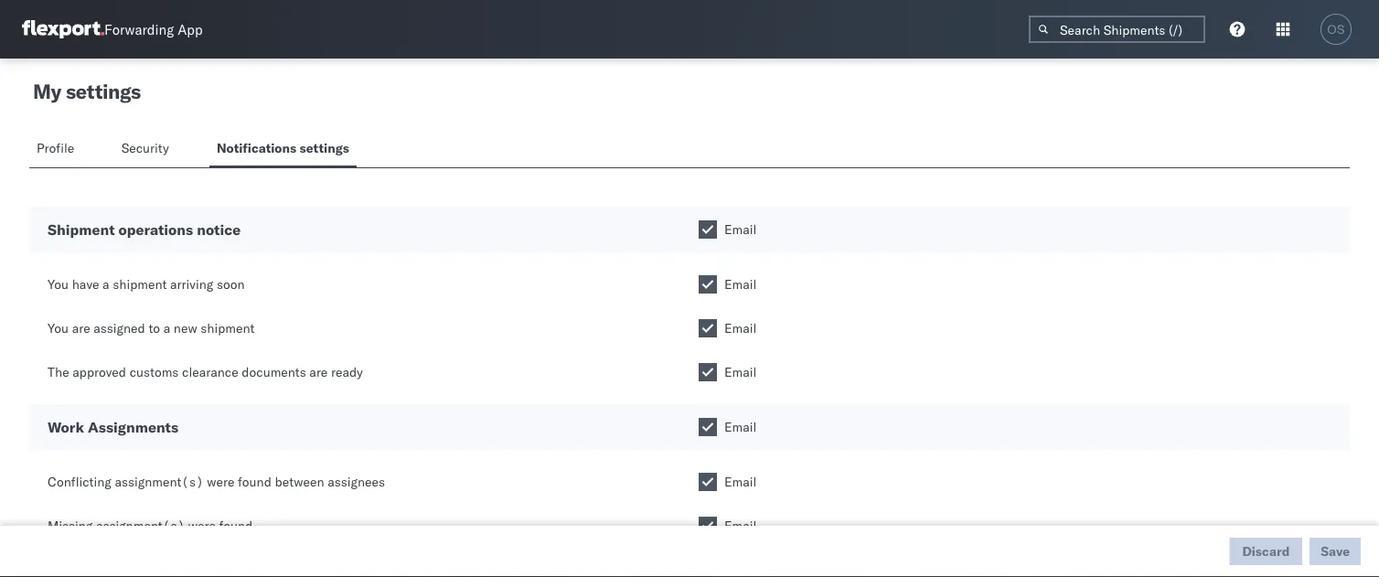 Task type: vqa. For each thing, say whether or not it's contained in the screenshot.
Owned
no



Task type: locate. For each thing, give the bounding box(es) containing it.
1 vertical spatial you
[[48, 320, 69, 336]]

email
[[725, 221, 757, 237], [725, 276, 757, 292], [725, 320, 757, 336], [725, 364, 757, 380], [725, 419, 757, 435], [725, 474, 757, 490], [725, 518, 757, 534]]

2 you from the top
[[48, 320, 69, 336]]

0 horizontal spatial settings
[[66, 79, 141, 104]]

Search Shipments (/) text field
[[1029, 16, 1206, 43]]

a right have
[[103, 276, 109, 292]]

app
[[178, 21, 203, 38]]

were
[[207, 474, 235, 490], [188, 518, 216, 534]]

None checkbox
[[699, 275, 717, 294], [699, 418, 717, 436], [699, 473, 717, 491], [699, 275, 717, 294], [699, 418, 717, 436], [699, 473, 717, 491]]

settings
[[66, 79, 141, 104], [300, 140, 349, 156]]

0 vertical spatial you
[[48, 276, 69, 292]]

have
[[72, 276, 99, 292]]

and
[[217, 167, 239, 183]]

0 vertical spatial shipment
[[113, 276, 167, 292]]

1 shipment from the top
[[48, 167, 103, 183]]

shipment up you are assigned to a new shipment
[[113, 276, 167, 292]]

email for conflicting assignment(s) were found between assignees
[[725, 474, 757, 490]]

operations
[[118, 220, 193, 239]]

were down conflicting assignment(s) were found between assignees
[[188, 518, 216, 534]]

1 vertical spatial assignment(s)
[[96, 518, 185, 534]]

5 email from the top
[[725, 419, 757, 435]]

work
[[48, 418, 84, 436]]

settings right my at the left of page
[[66, 79, 141, 104]]

1 vertical spatial shipment
[[201, 320, 255, 336]]

forwarding app
[[104, 21, 203, 38]]

you are assigned to a new shipment
[[48, 320, 255, 336]]

you for you are assigned to a new shipment
[[48, 320, 69, 336]]

0 vertical spatial found
[[238, 474, 272, 490]]

7 email from the top
[[725, 518, 757, 534]]

2 shipment from the top
[[48, 220, 115, 239]]

you up the
[[48, 320, 69, 336]]

1 vertical spatial a
[[163, 320, 170, 336]]

0 vertical spatial assignment(s)
[[115, 474, 204, 490]]

1 vertical spatial settings
[[300, 140, 349, 156]]

found
[[238, 474, 272, 490], [219, 518, 253, 534]]

3 email from the top
[[725, 320, 757, 336]]

to
[[149, 320, 160, 336]]

assignment(s)
[[115, 474, 204, 490], [96, 518, 185, 534]]

are
[[72, 320, 90, 336], [310, 364, 328, 380]]

you left have
[[48, 276, 69, 292]]

you
[[48, 276, 69, 292], [48, 320, 69, 336]]

assignment(s) up missing assignment(s) were found
[[115, 474, 204, 490]]

1 horizontal spatial settings
[[300, 140, 349, 156]]

a right to
[[163, 320, 170, 336]]

0 vertical spatial were
[[207, 474, 235, 490]]

found left the between
[[238, 474, 272, 490]]

shipment message mentions and replies
[[48, 167, 282, 183]]

shipment up have
[[48, 220, 115, 239]]

2 email from the top
[[725, 276, 757, 292]]

email for you have a shipment arriving soon
[[725, 276, 757, 292]]

shipment
[[48, 167, 103, 183], [48, 220, 115, 239]]

conflicting
[[48, 474, 111, 490]]

0 vertical spatial shipment
[[48, 167, 103, 183]]

os button
[[1316, 8, 1358, 50]]

0 vertical spatial are
[[72, 320, 90, 336]]

None checkbox
[[699, 220, 717, 239], [699, 319, 717, 338], [699, 363, 717, 382], [699, 517, 717, 535], [699, 220, 717, 239], [699, 319, 717, 338], [699, 363, 717, 382], [699, 517, 717, 535]]

ready
[[331, 364, 363, 380]]

assignments
[[88, 418, 178, 436]]

shipment right new
[[201, 320, 255, 336]]

notifications settings button
[[209, 132, 357, 167]]

1 vertical spatial shipment
[[48, 220, 115, 239]]

1 email from the top
[[725, 221, 757, 237]]

conflicting assignment(s) were found between assignees
[[48, 474, 385, 490]]

arriving
[[170, 276, 213, 292]]

settings inside button
[[300, 140, 349, 156]]

a
[[103, 276, 109, 292], [163, 320, 170, 336]]

0 horizontal spatial shipment
[[113, 276, 167, 292]]

4 email from the top
[[725, 364, 757, 380]]

assignment(s) for conflicting
[[115, 474, 204, 490]]

shipment for shipment operations notice
[[48, 220, 115, 239]]

shipment
[[113, 276, 167, 292], [201, 320, 255, 336]]

0 vertical spatial settings
[[66, 79, 141, 104]]

notifications settings
[[217, 140, 349, 156]]

are left assigned
[[72, 320, 90, 336]]

message
[[106, 167, 157, 183]]

shipment operations notice
[[48, 220, 241, 239]]

1 vertical spatial found
[[219, 518, 253, 534]]

mentions
[[160, 167, 214, 183]]

0 horizontal spatial a
[[103, 276, 109, 292]]

documents
[[242, 364, 306, 380]]

1 horizontal spatial a
[[163, 320, 170, 336]]

found down conflicting assignment(s) were found between assignees
[[219, 518, 253, 534]]

1 you from the top
[[48, 276, 69, 292]]

shipment down profile
[[48, 167, 103, 183]]

email for the approved customs clearance documents are ready
[[725, 364, 757, 380]]

1 vertical spatial are
[[310, 364, 328, 380]]

settings for my settings
[[66, 79, 141, 104]]

email for missing assignment(s) were found
[[725, 518, 757, 534]]

1 vertical spatial were
[[188, 518, 216, 534]]

settings right notifications
[[300, 140, 349, 156]]

6 email from the top
[[725, 474, 757, 490]]

1 horizontal spatial are
[[310, 364, 328, 380]]

are left the ready
[[310, 364, 328, 380]]

assignment(s) for missing
[[96, 518, 185, 534]]

the approved customs clearance documents are ready
[[48, 364, 363, 380]]

profile
[[37, 140, 74, 156]]

assignment(s) right missing
[[96, 518, 185, 534]]

were left the between
[[207, 474, 235, 490]]

found for conflicting assignment(s) were found between assignees
[[238, 474, 272, 490]]



Task type: describe. For each thing, give the bounding box(es) containing it.
1 horizontal spatial shipment
[[201, 320, 255, 336]]

new
[[174, 320, 197, 336]]

email for work assignments
[[725, 419, 757, 435]]

work assignments
[[48, 418, 178, 436]]

were for missing
[[188, 518, 216, 534]]

security button
[[114, 132, 180, 167]]

were for conflicting
[[207, 474, 235, 490]]

security
[[121, 140, 169, 156]]

between
[[275, 474, 324, 490]]

my
[[33, 79, 61, 104]]

shipment for shipment message mentions and replies
[[48, 167, 103, 183]]

missing assignment(s) were found
[[48, 518, 253, 534]]

assignees
[[328, 474, 385, 490]]

0 horizontal spatial are
[[72, 320, 90, 336]]

os
[[1328, 22, 1346, 36]]

replies
[[242, 167, 282, 183]]

email for you are assigned to a new shipment
[[725, 320, 757, 336]]

soon
[[217, 276, 245, 292]]

forwarding
[[104, 21, 174, 38]]

approved
[[73, 364, 126, 380]]

settings for notifications settings
[[300, 140, 349, 156]]

0 vertical spatial a
[[103, 276, 109, 292]]

notice
[[197, 220, 241, 239]]

the
[[48, 364, 69, 380]]

customs
[[130, 364, 179, 380]]

forwarding app link
[[22, 20, 203, 38]]

notifications
[[217, 140, 296, 156]]

email for shipment operations notice
[[725, 221, 757, 237]]

you have a shipment arriving soon
[[48, 276, 245, 292]]

assigned
[[94, 320, 145, 336]]

found for missing assignment(s) were found
[[219, 518, 253, 534]]

profile button
[[29, 132, 85, 167]]

clearance
[[182, 364, 239, 380]]

my settings
[[33, 79, 141, 104]]

flexport. image
[[22, 20, 104, 38]]

missing
[[48, 518, 93, 534]]

you for you have a shipment arriving soon
[[48, 276, 69, 292]]



